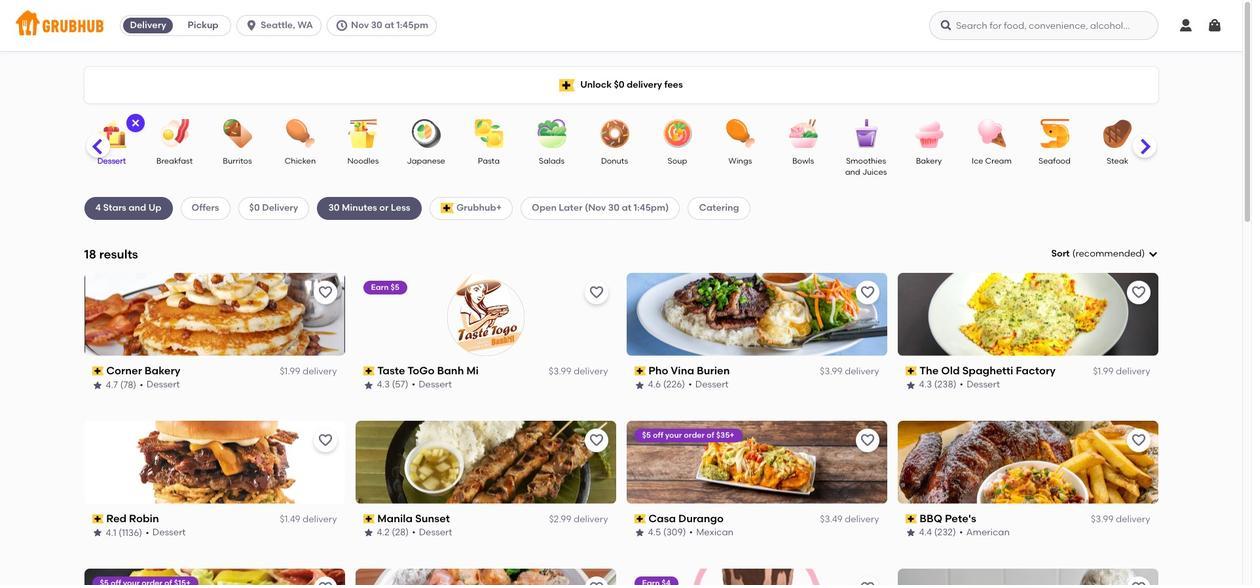 Task type: describe. For each thing, give the bounding box(es) containing it.
dessert image
[[89, 119, 135, 148]]

$0 delivery
[[249, 203, 298, 214]]

wings
[[729, 157, 752, 166]]

dessert for pho vina burien
[[696, 379, 729, 391]]

chicken image
[[277, 119, 323, 148]]

4.3 for the old spaghetti factory
[[919, 379, 932, 391]]

cream
[[985, 157, 1012, 166]]

taste togo banh mi
[[377, 365, 479, 377]]

subscription pass image for the old spaghetti factory
[[906, 367, 917, 376]]

burritos image
[[215, 119, 260, 148]]

4.5 (309)
[[648, 527, 686, 539]]

1 vertical spatial bakery
[[145, 365, 180, 377]]

save this restaurant image for bbq pete's
[[1131, 433, 1147, 448]]

noodles image
[[340, 119, 386, 148]]

1 horizontal spatial delivery
[[262, 203, 298, 214]]

(nov
[[585, 203, 606, 214]]

breakfast image
[[152, 119, 197, 148]]

salads image
[[529, 119, 575, 148]]

• american
[[960, 527, 1010, 539]]

banh
[[437, 365, 464, 377]]

soup image
[[655, 119, 701, 148]]

(309)
[[663, 527, 686, 539]]

subscription pass image for manila sunset
[[363, 515, 375, 524]]

and inside 'smoothies and juices'
[[845, 168, 861, 177]]

casa durango logo image
[[627, 421, 887, 504]]

red
[[106, 513, 127, 525]]

steak image
[[1095, 119, 1141, 148]]

star icon image for casa durango
[[634, 528, 645, 539]]

order
[[684, 431, 705, 440]]

star icon image for pho vina burien
[[634, 380, 645, 391]]

(78)
[[120, 379, 136, 391]]

ice
[[972, 157, 984, 166]]

• for sunset
[[412, 527, 416, 539]]

$3.49 delivery
[[820, 514, 879, 525]]

4 stars and up
[[95, 203, 162, 214]]

nov 30 at 1:45pm button
[[327, 15, 442, 36]]

wa
[[298, 20, 313, 31]]

(57)
[[392, 379, 409, 391]]

off
[[653, 431, 663, 440]]

smoothies and juices
[[845, 157, 887, 177]]

$3.99 delivery for banh
[[549, 366, 608, 377]]

red robin logo image
[[84, 421, 345, 504]]

pickup
[[188, 20, 219, 31]]

bowls
[[792, 157, 814, 166]]

donuts
[[601, 157, 628, 166]]

• for old
[[960, 379, 964, 391]]

0 vertical spatial $0
[[614, 79, 625, 90]]

)
[[1142, 248, 1145, 259]]

nov
[[351, 20, 369, 31]]

wings image
[[718, 119, 763, 148]]

nov 30 at 1:45pm
[[351, 20, 428, 31]]

five guys logo image
[[898, 569, 1158, 586]]

subscription pass image for red robin
[[92, 515, 104, 524]]

delivery button
[[121, 15, 176, 36]]

30 inside nov 30 at 1:45pm button
[[371, 20, 382, 31]]

4.7 (78)
[[106, 379, 136, 391]]

seattle, wa
[[261, 20, 313, 31]]

pete's
[[945, 513, 977, 525]]

1 vertical spatial and
[[129, 203, 146, 214]]

• dessert for bakery
[[140, 379, 180, 391]]

casa durango
[[649, 513, 724, 525]]

catering
[[699, 203, 739, 214]]

save this restaurant image for red robin
[[317, 433, 333, 448]]

1:45pm)
[[634, 203, 669, 214]]

delivery for manila sunset
[[574, 514, 608, 525]]

star icon image for the old spaghetti factory
[[906, 380, 916, 391]]

$1.99 for corner bakery
[[280, 366, 300, 377]]

pho vina burien logo image
[[627, 273, 887, 356]]

pasta image
[[466, 119, 512, 148]]

at inside button
[[385, 20, 394, 31]]

manila sunset logo image
[[355, 421, 616, 504]]

up
[[148, 203, 162, 214]]

4.3 (57)
[[377, 379, 409, 391]]

manila
[[377, 513, 413, 525]]

0 horizontal spatial 30
[[328, 203, 340, 214]]

pho
[[649, 365, 669, 377]]

subscription pass image for pho vina burien
[[634, 367, 646, 376]]

minutes
[[342, 203, 377, 214]]

dessert for corner bakery
[[147, 379, 180, 391]]

red robin
[[106, 513, 159, 525]]

burritos
[[223, 157, 252, 166]]

kung fu tea logo image
[[627, 569, 887, 586]]

save this restaurant image for manila sunset
[[589, 433, 604, 448]]

star icon image for red robin
[[92, 528, 103, 539]]

4
[[95, 203, 101, 214]]

taste
[[377, 365, 405, 377]]

of
[[707, 431, 714, 440]]

sort
[[1052, 248, 1070, 259]]

delivery for corner bakery
[[303, 366, 337, 377]]

30 minutes or less
[[328, 203, 410, 214]]

1 horizontal spatial bakery
[[916, 157, 942, 166]]

delivery for red robin
[[303, 514, 337, 525]]

your
[[665, 431, 682, 440]]

quiznos (interurban ave s) logo image
[[84, 569, 345, 586]]

earn
[[371, 283, 389, 292]]

4.3 for taste togo banh mi
[[377, 379, 390, 391]]

juices
[[862, 168, 887, 177]]

unlock
[[580, 79, 612, 90]]

delivery inside button
[[130, 20, 166, 31]]

grubhub plus flag logo image for unlock $0 delivery fees
[[559, 79, 575, 91]]

pho vina burien
[[649, 365, 730, 377]]

subscription pass image for corner bakery
[[92, 367, 104, 376]]

corner bakery
[[106, 365, 180, 377]]

togo
[[408, 365, 435, 377]]

(
[[1073, 248, 1076, 259]]

bowls image
[[780, 119, 826, 148]]

open
[[532, 203, 557, 214]]

svg image inside nov 30 at 1:45pm button
[[335, 19, 348, 32]]

4.2
[[377, 527, 390, 539]]

stars
[[103, 203, 126, 214]]

$35+
[[716, 431, 735, 440]]

1:45pm
[[396, 20, 428, 31]]

4.5
[[648, 527, 661, 539]]

• for togo
[[412, 379, 415, 391]]

the old spaghetti factory
[[920, 365, 1056, 377]]

$3.49
[[820, 514, 843, 525]]

dessert for red robin
[[152, 527, 186, 539]]

bakery image
[[906, 119, 952, 148]]

delivery for casa durango
[[845, 514, 879, 525]]



Task type: vqa. For each thing, say whether or not it's contained in the screenshot.


Task type: locate. For each thing, give the bounding box(es) containing it.
$1.99 delivery
[[280, 366, 337, 377], [1093, 366, 1151, 377]]

delivery
[[627, 79, 662, 90], [303, 366, 337, 377], [574, 366, 608, 377], [845, 366, 879, 377], [1116, 366, 1151, 377], [303, 514, 337, 525], [574, 514, 608, 525], [845, 514, 879, 525], [1116, 514, 1151, 525]]

• mexican
[[689, 527, 734, 539]]

steak
[[1107, 157, 1129, 166]]

star icon image for manila sunset
[[363, 528, 374, 539]]

0 vertical spatial at
[[385, 20, 394, 31]]

delivery down chicken
[[262, 203, 298, 214]]

• dessert down robin
[[146, 527, 186, 539]]

at left 1:45pm
[[385, 20, 394, 31]]

30 right (nov
[[608, 203, 620, 214]]

$1.99
[[280, 366, 300, 377], [1093, 366, 1114, 377]]

delivery
[[130, 20, 166, 31], [262, 203, 298, 214]]

seafood image
[[1032, 119, 1078, 148]]

star icon image left 4.3 (57)
[[363, 380, 374, 391]]

corner bakery logo image
[[84, 273, 345, 356]]

• dessert down sunset
[[412, 527, 452, 539]]

Search for food, convenience, alcohol... search field
[[929, 11, 1159, 40]]

30
[[371, 20, 382, 31], [328, 203, 340, 214], [608, 203, 620, 214]]

1 vertical spatial grubhub plus flag logo image
[[441, 203, 454, 214]]

1 vertical spatial delivery
[[262, 203, 298, 214]]

2 horizontal spatial $3.99 delivery
[[1091, 514, 1151, 525]]

later
[[559, 203, 583, 214]]

• dessert for old
[[960, 379, 1000, 391]]

delivery for pho vina burien
[[845, 366, 879, 377]]

$0 right offers
[[249, 203, 260, 214]]

2 horizontal spatial svg image
[[1207, 18, 1223, 33]]

$3.99 for banh
[[549, 366, 572, 377]]

0 horizontal spatial grubhub plus flag logo image
[[441, 203, 454, 214]]

0 horizontal spatial $0
[[249, 203, 260, 214]]

• dessert down taste togo banh mi
[[412, 379, 452, 391]]

$5 left off at the bottom right of page
[[642, 431, 651, 440]]

4.3
[[377, 379, 390, 391], [919, 379, 932, 391]]

30 right nov
[[371, 20, 382, 31]]

dessert for taste togo banh mi
[[419, 379, 452, 391]]

4.3 (238)
[[919, 379, 957, 391]]

grubhub plus flag logo image left grubhub+
[[441, 203, 454, 214]]

dessert for the old spaghetti factory
[[967, 379, 1000, 391]]

noodles
[[348, 157, 379, 166]]

$1.99 delivery for the old spaghetti factory
[[1093, 366, 1151, 377]]

• right the (57)
[[412, 379, 415, 391]]

dessert down corner bakery
[[147, 379, 180, 391]]

1 horizontal spatial and
[[845, 168, 861, 177]]

1 $1.99 from the left
[[280, 366, 300, 377]]

• dessert down the old spaghetti factory
[[960, 379, 1000, 391]]

delivery left pickup
[[130, 20, 166, 31]]

• for robin
[[146, 527, 149, 539]]

chicken
[[285, 157, 316, 166]]

japanese
[[407, 157, 445, 166]]

0 horizontal spatial $3.99
[[549, 366, 572, 377]]

sort ( recommended )
[[1052, 248, 1145, 259]]

delivery for the old spaghetti factory
[[1116, 366, 1151, 377]]

0 vertical spatial bakery
[[916, 157, 942, 166]]

bakery right corner
[[145, 365, 180, 377]]

star icon image left 4.6
[[634, 380, 645, 391]]

0 horizontal spatial and
[[129, 203, 146, 214]]

save this restaurant image for corner bakery
[[317, 285, 333, 301]]

grubhub plus flag logo image
[[559, 79, 575, 91], [441, 203, 454, 214]]

4.4
[[919, 527, 932, 539]]

30 left the minutes
[[328, 203, 340, 214]]

spaghetti
[[963, 365, 1014, 377]]

subscription pass image left the
[[906, 367, 917, 376]]

save this restaurant button
[[313, 281, 337, 304], [585, 281, 608, 304], [856, 281, 879, 304], [1127, 281, 1151, 304], [313, 429, 337, 452], [585, 429, 608, 452], [856, 429, 879, 452], [1127, 429, 1151, 452], [313, 577, 337, 586], [585, 577, 608, 586], [856, 577, 879, 586], [1127, 577, 1151, 586]]

the old spaghetti factory logo image
[[898, 273, 1158, 356]]

seattle,
[[261, 20, 295, 31]]

0 horizontal spatial $1.99 delivery
[[280, 366, 337, 377]]

robin
[[129, 513, 159, 525]]

2 $1.99 delivery from the left
[[1093, 366, 1151, 377]]

(28)
[[392, 527, 409, 539]]

seafood
[[1039, 157, 1071, 166]]

at
[[385, 20, 394, 31], [622, 203, 632, 214]]

subscription pass image left red on the left of the page
[[92, 515, 104, 524]]

donuts image
[[592, 119, 638, 148]]

subscription pass image left casa
[[634, 515, 646, 524]]

(238)
[[934, 379, 957, 391]]

• for bakery
[[140, 379, 143, 391]]

0 horizontal spatial $5
[[391, 283, 400, 292]]

• right (238)
[[960, 379, 964, 391]]

dessert down sunset
[[419, 527, 452, 539]]

1 vertical spatial $0
[[249, 203, 260, 214]]

breakfast
[[156, 157, 193, 166]]

(232)
[[934, 527, 956, 539]]

• for pete's
[[960, 527, 963, 539]]

$1.99 delivery for corner bakery
[[280, 366, 337, 377]]

2 horizontal spatial $3.99
[[1091, 514, 1114, 525]]

save this restaurant image
[[589, 285, 604, 301], [860, 285, 875, 301], [1131, 285, 1147, 301], [860, 433, 875, 448], [317, 581, 333, 586], [860, 581, 875, 586], [1131, 581, 1147, 586]]

smoothies and juices image
[[843, 119, 889, 148]]

1 4.3 from the left
[[377, 379, 390, 391]]

• down the "casa durango" in the right of the page
[[689, 527, 693, 539]]

star icon image left 4.3 (238)
[[906, 380, 916, 391]]

18
[[84, 247, 96, 262]]

1 horizontal spatial at
[[622, 203, 632, 214]]

ice cream
[[972, 157, 1012, 166]]

fees
[[664, 79, 683, 90]]

2 horizontal spatial 30
[[608, 203, 620, 214]]

subscription pass image for taste togo banh mi
[[363, 367, 375, 376]]

dessert
[[97, 157, 126, 166], [147, 379, 180, 391], [419, 379, 452, 391], [696, 379, 729, 391], [967, 379, 1000, 391], [152, 527, 186, 539], [419, 527, 452, 539]]

$3.99 delivery for burien
[[820, 366, 879, 377]]

18 results
[[84, 247, 138, 262]]

the
[[920, 365, 939, 377]]

dessert down the burien
[[696, 379, 729, 391]]

• down pho vina burien
[[689, 379, 692, 391]]

subscription pass image
[[92, 367, 104, 376], [363, 367, 375, 376], [363, 515, 375, 524], [906, 515, 917, 524]]

grubhub plus flag logo image for grubhub+
[[441, 203, 454, 214]]

• down "pete's"
[[960, 527, 963, 539]]

• right (28)
[[412, 527, 416, 539]]

mexican
[[696, 527, 734, 539]]

dessert down "dessert" image
[[97, 157, 126, 166]]

svg image
[[335, 19, 348, 32], [940, 19, 953, 32], [130, 118, 140, 128], [1148, 249, 1158, 259]]

japanese image
[[403, 119, 449, 148]]

• dessert for sunset
[[412, 527, 452, 539]]

$2.99 delivery
[[549, 514, 608, 525]]

bbq pete's logo image
[[898, 421, 1158, 504]]

4.1
[[106, 527, 116, 539]]

gopoké logo image
[[355, 569, 616, 586]]

star icon image left 4.5
[[634, 528, 645, 539]]

dessert for manila sunset
[[419, 527, 452, 539]]

0 horizontal spatial $1.99
[[280, 366, 300, 377]]

subscription pass image
[[634, 367, 646, 376], [906, 367, 917, 376], [92, 515, 104, 524], [634, 515, 646, 524]]

none field containing sort
[[1052, 248, 1158, 261]]

smoothies
[[846, 157, 886, 166]]

0 vertical spatial $5
[[391, 283, 400, 292]]

1 $1.99 delivery from the left
[[280, 366, 337, 377]]

4.6 (226)
[[648, 379, 685, 391]]

1 horizontal spatial svg image
[[1178, 18, 1194, 33]]

$0 right "unlock"
[[614, 79, 625, 90]]

dessert down the old spaghetti factory
[[967, 379, 1000, 391]]

0 horizontal spatial bakery
[[145, 365, 180, 377]]

less
[[391, 203, 410, 214]]

0 horizontal spatial 4.3
[[377, 379, 390, 391]]

star icon image left 4.2
[[363, 528, 374, 539]]

durango
[[679, 513, 724, 525]]

1 horizontal spatial $5
[[642, 431, 651, 440]]

bakery down bakery image
[[916, 157, 942, 166]]

subscription pass image left taste
[[363, 367, 375, 376]]

• dessert down corner bakery
[[140, 379, 180, 391]]

mi
[[467, 365, 479, 377]]

subscription pass image for bbq pete's
[[906, 515, 917, 524]]

0 vertical spatial and
[[845, 168, 861, 177]]

1 horizontal spatial 30
[[371, 20, 382, 31]]

salads
[[539, 157, 565, 166]]

and left up
[[129, 203, 146, 214]]

2 4.3 from the left
[[919, 379, 932, 391]]

soup
[[668, 157, 687, 166]]

• right (78) at the left
[[140, 379, 143, 391]]

4.7
[[106, 379, 118, 391]]

•
[[140, 379, 143, 391], [412, 379, 415, 391], [689, 379, 692, 391], [960, 379, 964, 391], [146, 527, 149, 539], [412, 527, 416, 539], [689, 527, 693, 539], [960, 527, 963, 539]]

grubhub plus flag logo image left "unlock"
[[559, 79, 575, 91]]

1 vertical spatial $5
[[642, 431, 651, 440]]

• dessert for vina
[[689, 379, 729, 391]]

star icon image left the '4.1'
[[92, 528, 103, 539]]

• down robin
[[146, 527, 149, 539]]

star icon image left 4.4
[[906, 528, 916, 539]]

subscription pass image for casa durango
[[634, 515, 646, 524]]

bakery
[[916, 157, 942, 166], [145, 365, 180, 377]]

0 vertical spatial delivery
[[130, 20, 166, 31]]

0 horizontal spatial $3.99 delivery
[[549, 366, 608, 377]]

delivery for bbq pete's
[[1116, 514, 1151, 525]]

casa
[[649, 513, 676, 525]]

save this restaurant image
[[317, 285, 333, 301], [317, 433, 333, 448], [589, 433, 604, 448], [1131, 433, 1147, 448], [589, 581, 604, 586]]

recommended
[[1076, 248, 1142, 259]]

$5 right earn
[[391, 283, 400, 292]]

subscription pass image left bbq
[[906, 515, 917, 524]]

seattle, wa button
[[237, 15, 327, 36]]

1 horizontal spatial grubhub plus flag logo image
[[559, 79, 575, 91]]

• for vina
[[689, 379, 692, 391]]

1 horizontal spatial 4.3
[[919, 379, 932, 391]]

(1136)
[[119, 527, 142, 539]]

main navigation navigation
[[0, 0, 1243, 51]]

1 horizontal spatial $0
[[614, 79, 625, 90]]

svg image
[[1178, 18, 1194, 33], [1207, 18, 1223, 33], [245, 19, 258, 32]]

4.6
[[648, 379, 661, 391]]

open later (nov 30 at 1:45pm)
[[532, 203, 669, 214]]

4.2 (28)
[[377, 527, 409, 539]]

sunset
[[415, 513, 450, 525]]

star icon image for taste togo banh mi
[[363, 380, 374, 391]]

$3.99 for burien
[[820, 366, 843, 377]]

4.3 down the
[[919, 379, 932, 391]]

subscription pass image left the manila
[[363, 515, 375, 524]]

None field
[[1052, 248, 1158, 261]]

star icon image for bbq pete's
[[906, 528, 916, 539]]

1 horizontal spatial $3.99 delivery
[[820, 366, 879, 377]]

vina
[[671, 365, 694, 377]]

factory
[[1016, 365, 1056, 377]]

delivery for taste togo banh mi
[[574, 366, 608, 377]]

pasta
[[478, 157, 500, 166]]

star icon image
[[92, 380, 103, 391], [363, 380, 374, 391], [634, 380, 645, 391], [906, 380, 916, 391], [92, 528, 103, 539], [363, 528, 374, 539], [634, 528, 645, 539], [906, 528, 916, 539]]

0 vertical spatial grubhub plus flag logo image
[[559, 79, 575, 91]]

2 $1.99 from the left
[[1093, 366, 1114, 377]]

bbq pete's
[[920, 513, 977, 525]]

earn $5
[[371, 283, 400, 292]]

1 horizontal spatial $1.99
[[1093, 366, 1114, 377]]

star icon image left 4.7
[[92, 380, 103, 391]]

and down the smoothies
[[845, 168, 861, 177]]

• dessert
[[140, 379, 180, 391], [412, 379, 452, 391], [689, 379, 729, 391], [960, 379, 1000, 391], [146, 527, 186, 539], [412, 527, 452, 539]]

0 horizontal spatial delivery
[[130, 20, 166, 31]]

burien
[[697, 365, 730, 377]]

0 horizontal spatial svg image
[[245, 19, 258, 32]]

0 horizontal spatial at
[[385, 20, 394, 31]]

results
[[99, 247, 138, 262]]

manila sunset
[[377, 513, 450, 525]]

or
[[379, 203, 389, 214]]

1 horizontal spatial $3.99
[[820, 366, 843, 377]]

4.3 down taste
[[377, 379, 390, 391]]

$1.99 for the old spaghetti factory
[[1093, 366, 1114, 377]]

$2.99
[[549, 514, 572, 525]]

dessert down taste togo banh mi
[[419, 379, 452, 391]]

4.4 (232)
[[919, 527, 956, 539]]

• dessert down the burien
[[689, 379, 729, 391]]

• for durango
[[689, 527, 693, 539]]

subscription pass image left corner
[[92, 367, 104, 376]]

star icon image for corner bakery
[[92, 380, 103, 391]]

1 vertical spatial at
[[622, 203, 632, 214]]

$1.49 delivery
[[280, 514, 337, 525]]

dessert down robin
[[152, 527, 186, 539]]

subscription pass image left the pho
[[634, 367, 646, 376]]

• dessert for robin
[[146, 527, 186, 539]]

unlock $0 delivery fees
[[580, 79, 683, 90]]

1 horizontal spatial $1.99 delivery
[[1093, 366, 1151, 377]]

svg image inside seattle, wa button
[[245, 19, 258, 32]]

$5 off your order of $35+
[[642, 431, 735, 440]]

ice cream image
[[969, 119, 1015, 148]]

american
[[966, 527, 1010, 539]]

at left 1:45pm)
[[622, 203, 632, 214]]

taste togo banh mi logo image
[[447, 273, 524, 356]]

• dessert for togo
[[412, 379, 452, 391]]

grubhub+
[[456, 203, 502, 214]]



